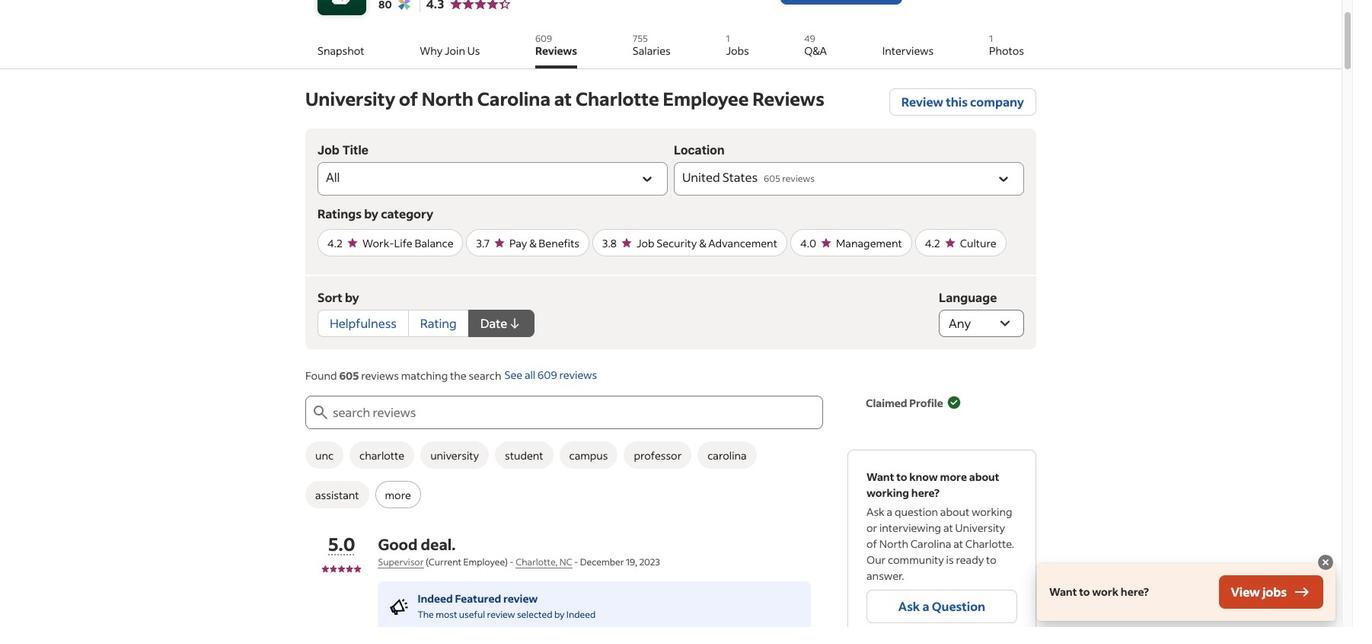 Task type: vqa. For each thing, say whether or not it's contained in the screenshot.


Task type: locate. For each thing, give the bounding box(es) containing it.
found
[[306, 369, 337, 383]]

- left charlotte,
[[510, 557, 514, 568]]

rating link
[[408, 310, 469, 338]]

see
[[505, 368, 523, 383]]

work wellbeing logo image
[[398, 0, 410, 10]]

student link
[[495, 442, 554, 469]]

0 horizontal spatial carolina
[[477, 87, 551, 110]]

&
[[530, 236, 537, 250], [699, 236, 707, 250]]

job security & advancement
[[637, 236, 778, 250]]

a inside want to know more about working here? ask a question about working or interviewing at university of north carolina at charlotte. our community is ready to answer.
[[887, 505, 893, 520]]

2 vertical spatial at
[[954, 537, 964, 552]]

1 horizontal spatial 1
[[990, 33, 993, 44]]

job left title
[[318, 143, 340, 157]]

ask up or
[[867, 505, 885, 520]]

0 vertical spatial job
[[318, 143, 340, 157]]

0 vertical spatial 605
[[764, 173, 781, 185]]

to for want to work here?
[[1080, 585, 1091, 600]]

good deal. link
[[378, 535, 456, 555]]

4.2 for culture
[[925, 236, 941, 250]]

0 vertical spatial of
[[399, 87, 418, 110]]

review down featured
[[487, 609, 515, 621]]

north down interviewing
[[880, 537, 909, 552]]

student
[[505, 448, 544, 463]]

want left work
[[1050, 585, 1078, 600]]

0 horizontal spatial job
[[318, 143, 340, 157]]

1 vertical spatial at
[[944, 521, 954, 536]]

north
[[422, 87, 474, 110], [880, 537, 909, 552]]

0 horizontal spatial more
[[385, 488, 411, 502]]

0 horizontal spatial 605
[[339, 369, 359, 383]]

here? right work
[[1121, 585, 1149, 600]]

0 vertical spatial a
[[887, 505, 893, 520]]

0 vertical spatial university
[[306, 87, 396, 110]]

title
[[343, 143, 369, 157]]

1 vertical spatial indeed
[[567, 609, 596, 621]]

0 vertical spatial here?
[[912, 486, 940, 501]]

review
[[504, 592, 538, 606], [487, 609, 515, 621]]

1 vertical spatial reviews
[[753, 87, 825, 110]]

jobs
[[1263, 584, 1288, 600]]

0 horizontal spatial university
[[306, 87, 396, 110]]

about
[[970, 470, 1000, 485], [941, 505, 970, 520]]

1 horizontal spatial reviews
[[560, 368, 597, 383]]

want left know
[[867, 470, 895, 485]]

or
[[867, 521, 878, 536]]

1
[[726, 33, 730, 44], [990, 33, 993, 44]]

1 horizontal spatial more
[[941, 470, 968, 485]]

by right selected
[[555, 609, 565, 621]]

2 1 from the left
[[990, 33, 993, 44]]

1 vertical spatial university
[[956, 521, 1006, 536]]

1 1 from the left
[[726, 33, 730, 44]]

1 horizontal spatial north
[[880, 537, 909, 552]]

by inside indeed featured review the most useful review selected by indeed
[[555, 609, 565, 621]]

by
[[364, 206, 379, 222], [345, 290, 359, 306], [555, 609, 565, 621]]

more right know
[[941, 470, 968, 485]]

carolina inside want to know more about working here? ask a question about working or interviewing at university of north carolina at charlotte. our community is ready to answer.
[[911, 537, 952, 552]]

0 vertical spatial north
[[422, 87, 474, 110]]

0 vertical spatial working
[[867, 486, 910, 501]]

1 horizontal spatial working
[[972, 505, 1013, 520]]

0 horizontal spatial ask
[[867, 505, 885, 520]]

reviews right states
[[783, 173, 815, 185]]

2 horizontal spatial by
[[555, 609, 565, 621]]

review this company link
[[890, 88, 1037, 116]]

job left security
[[637, 236, 655, 250]]

4.2 down ratings
[[328, 236, 343, 250]]

0 vertical spatial reviews
[[536, 43, 578, 58]]

university up charlotte.
[[956, 521, 1006, 536]]

carolina link
[[698, 442, 757, 469]]

1 vertical spatial carolina
[[911, 537, 952, 552]]

management
[[837, 236, 903, 250]]

balance
[[415, 236, 454, 250]]

indeed right selected
[[567, 609, 596, 621]]

ask a question link
[[867, 590, 1018, 624]]

photos
[[990, 43, 1025, 58]]

4.2 left culture
[[925, 236, 941, 250]]

reviews up input keywords to search reviews field
[[560, 368, 597, 383]]

(current
[[426, 557, 462, 568]]

605
[[764, 173, 781, 185], [339, 369, 359, 383]]

ask down answer.
[[899, 599, 921, 615]]

helpfulness link
[[318, 310, 409, 338]]

0 vertical spatial review
[[504, 592, 538, 606]]

1 photos
[[990, 33, 1025, 58]]

reviews up university of north carolina at charlotte employee reviews
[[536, 43, 578, 58]]

0 horizontal spatial of
[[399, 87, 418, 110]]

0 horizontal spatial at
[[554, 87, 572, 110]]

north down the why join us
[[422, 87, 474, 110]]

0 horizontal spatial indeed
[[418, 592, 453, 606]]

by up work- on the top of the page
[[364, 206, 379, 222]]

1 horizontal spatial reviews
[[753, 87, 825, 110]]

1 horizontal spatial ask
[[899, 599, 921, 615]]

1 horizontal spatial -
[[574, 557, 578, 568]]

reviews down 'q&a' at the right of page
[[753, 87, 825, 110]]

indeed up the
[[418, 592, 453, 606]]

the
[[418, 609, 434, 621]]

carolina up community
[[911, 537, 952, 552]]

1 horizontal spatial &
[[699, 236, 707, 250]]

0 horizontal spatial by
[[345, 290, 359, 306]]

community
[[888, 553, 945, 568]]

date
[[481, 315, 508, 331]]

2 vertical spatial by
[[555, 609, 565, 621]]

selected
[[517, 609, 553, 621]]

here?
[[912, 486, 940, 501], [1121, 585, 1149, 600]]

want
[[867, 470, 895, 485], [1050, 585, 1078, 600]]

1 horizontal spatial 4.2
[[925, 236, 941, 250]]

49
[[805, 33, 816, 44]]

2 horizontal spatial to
[[1080, 585, 1091, 600]]

0 vertical spatial more
[[941, 470, 968, 485]]

4.2
[[328, 236, 343, 250], [925, 236, 941, 250]]

most
[[436, 609, 457, 621]]

0 horizontal spatial 1
[[726, 33, 730, 44]]

0 horizontal spatial want
[[867, 470, 895, 485]]

605 inside found 605 reviews matching the search see all 609 reviews
[[339, 369, 359, 383]]

here? down know
[[912, 486, 940, 501]]

0 vertical spatial 609
[[536, 33, 552, 44]]

0 vertical spatial by
[[364, 206, 379, 222]]

carolina down us
[[477, 87, 551, 110]]

university down snapshot
[[306, 87, 396, 110]]

work-life balance
[[363, 236, 454, 250]]

0 horizontal spatial a
[[887, 505, 893, 520]]

reviews left matching
[[361, 369, 399, 383]]

1 inside the 1 jobs
[[726, 33, 730, 44]]

755 salaries
[[633, 33, 671, 58]]

job title
[[318, 143, 369, 157]]

0 horizontal spatial here?
[[912, 486, 940, 501]]

1 vertical spatial 605
[[339, 369, 359, 383]]

more down "charlotte"
[[385, 488, 411, 502]]

by for sort
[[345, 290, 359, 306]]

605 right states
[[764, 173, 781, 185]]

1 inside 1 photos
[[990, 33, 993, 44]]

charlotte
[[360, 448, 405, 463]]

& right security
[[699, 236, 707, 250]]

2 - from the left
[[574, 557, 578, 568]]

1 horizontal spatial carolina
[[911, 537, 952, 552]]

culture
[[960, 236, 997, 250]]

1 vertical spatial review
[[487, 609, 515, 621]]

want inside want to know more about working here? ask a question about working or interviewing at university of north carolina at charlotte. our community is ready to answer.
[[867, 470, 895, 485]]

1 up employee
[[726, 33, 730, 44]]

609 up university of north carolina at charlotte employee reviews
[[536, 33, 552, 44]]

1 horizontal spatial 605
[[764, 173, 781, 185]]

1 vertical spatial here?
[[1121, 585, 1149, 600]]

- right nc
[[574, 557, 578, 568]]

1 vertical spatial job
[[637, 236, 655, 250]]

charlotte link
[[350, 442, 415, 469]]

1 & from the left
[[530, 236, 537, 250]]

working up charlotte.
[[972, 505, 1013, 520]]

605 right found
[[339, 369, 359, 383]]

working up question
[[867, 486, 910, 501]]

a left 'question' at the bottom of page
[[923, 599, 930, 615]]

2 horizontal spatial reviews
[[783, 173, 815, 185]]

Input keywords to search reviews field
[[330, 396, 824, 430]]

0 horizontal spatial working
[[867, 486, 910, 501]]

carolina
[[477, 87, 551, 110], [911, 537, 952, 552]]

found 605 reviews matching the search see all 609 reviews
[[306, 368, 597, 383]]

& right pay
[[530, 236, 537, 250]]

0 vertical spatial ask
[[867, 505, 885, 520]]

2 vertical spatial to
[[1080, 585, 1091, 600]]

609 right all
[[538, 368, 557, 383]]

1 for photos
[[990, 33, 993, 44]]

want to know more about working here? ask a question about working or interviewing at university of north carolina at charlotte. our community is ready to answer.
[[867, 470, 1015, 584]]

to left work
[[1080, 585, 1091, 600]]

job
[[318, 143, 340, 157], [637, 236, 655, 250]]

1 4.2 from the left
[[328, 236, 343, 250]]

609 inside 609 reviews
[[536, 33, 552, 44]]

states
[[723, 170, 758, 186]]

1 horizontal spatial of
[[867, 537, 878, 552]]

1 vertical spatial by
[[345, 290, 359, 306]]

snapshot link
[[318, 27, 365, 69]]

1 horizontal spatial by
[[364, 206, 379, 222]]

1 vertical spatial want
[[1050, 585, 1078, 600]]

1 horizontal spatial want
[[1050, 585, 1078, 600]]

2 horizontal spatial at
[[954, 537, 964, 552]]

professor link
[[624, 442, 692, 469]]

about right know
[[970, 470, 1000, 485]]

a up interviewing
[[887, 505, 893, 520]]

group
[[318, 310, 535, 338]]

0 horizontal spatial 4.2
[[328, 236, 343, 250]]

0 horizontal spatial to
[[897, 470, 908, 485]]

2 4.2 from the left
[[925, 236, 941, 250]]

0 vertical spatial about
[[970, 470, 1000, 485]]

assistant link
[[306, 481, 369, 509]]

by right sort
[[345, 290, 359, 306]]

question
[[932, 599, 986, 615]]

0 horizontal spatial &
[[530, 236, 537, 250]]

to down charlotte.
[[987, 553, 997, 568]]

deal.
[[421, 535, 456, 555]]

0 vertical spatial want
[[867, 470, 895, 485]]

review up selected
[[504, 592, 538, 606]]

claimed
[[866, 396, 908, 410]]

at
[[554, 87, 572, 110], [944, 521, 954, 536], [954, 537, 964, 552]]

our
[[867, 553, 886, 568]]

609 inside found 605 reviews matching the search see all 609 reviews
[[538, 368, 557, 383]]

advancement
[[709, 236, 778, 250]]

1 up the 'company'
[[990, 33, 993, 44]]

more
[[941, 470, 968, 485], [385, 488, 411, 502]]

1 horizontal spatial indeed
[[567, 609, 596, 621]]

1 vertical spatial 609
[[538, 368, 557, 383]]

1 vertical spatial of
[[867, 537, 878, 552]]

1 vertical spatial a
[[923, 599, 930, 615]]

1 horizontal spatial university
[[956, 521, 1006, 536]]

1 vertical spatial to
[[987, 553, 997, 568]]

charlotte,
[[516, 557, 558, 568]]

1 vertical spatial working
[[972, 505, 1013, 520]]

search
[[469, 369, 502, 383]]

north inside want to know more about working here? ask a question about working or interviewing at university of north carolina at charlotte. our community is ready to answer.
[[880, 537, 909, 552]]

1 vertical spatial north
[[880, 537, 909, 552]]

1 vertical spatial more
[[385, 488, 411, 502]]

about right question
[[941, 505, 970, 520]]

to for want to know more about working here? ask a question about working or interviewing at university of north carolina at charlotte. our community is ready to answer.
[[897, 470, 908, 485]]

to left know
[[897, 470, 908, 485]]

carolina
[[708, 448, 747, 463]]

0 horizontal spatial -
[[510, 557, 514, 568]]

1 horizontal spatial job
[[637, 236, 655, 250]]

0 vertical spatial to
[[897, 470, 908, 485]]

charlotte
[[576, 87, 660, 110]]



Task type: describe. For each thing, give the bounding box(es) containing it.
profile
[[910, 396, 944, 410]]

is
[[947, 553, 954, 568]]

question
[[895, 505, 939, 520]]

helpfulness
[[330, 315, 397, 331]]

date link
[[468, 310, 535, 338]]

university
[[431, 448, 479, 463]]

featured
[[455, 592, 501, 606]]

matching
[[401, 369, 448, 383]]

ready
[[956, 553, 985, 568]]

see all 609 reviews link
[[505, 368, 597, 384]]

4.2 for work-life balance
[[328, 236, 343, 250]]

company
[[971, 94, 1025, 110]]

all
[[326, 170, 340, 186]]

interviews link
[[883, 27, 934, 69]]

sort by
[[318, 290, 359, 306]]

join
[[445, 43, 465, 58]]

work-
[[363, 236, 394, 250]]

1 horizontal spatial at
[[944, 521, 954, 536]]

all
[[525, 368, 536, 383]]

know
[[910, 470, 938, 485]]

more inside want to know more about working here? ask a question about working or interviewing at university of north carolina at charlotte. our community is ready to answer.
[[941, 470, 968, 485]]

ask inside want to know more about working here? ask a question about working or interviewing at university of north carolina at charlotte. our community is ready to answer.
[[867, 505, 885, 520]]

ratings
[[318, 206, 362, 222]]

0 horizontal spatial reviews
[[536, 43, 578, 58]]

university of north carolina at charlotte employee reviews
[[306, 87, 825, 110]]

the
[[450, 369, 467, 383]]

more inside button
[[385, 488, 411, 502]]

review this company
[[902, 94, 1025, 110]]

of inside want to know more about working here? ask a question about working or interviewing at university of north carolina at charlotte. our community is ready to answer.
[[867, 537, 878, 552]]

charlotte, nc link
[[516, 557, 573, 569]]

ratings by category
[[318, 206, 434, 222]]

ask a question
[[899, 599, 986, 615]]

useful
[[459, 609, 485, 621]]

3.7
[[477, 236, 490, 250]]

salaries
[[633, 43, 671, 58]]

claimed profile button
[[866, 386, 962, 420]]

why join us
[[420, 43, 480, 58]]

755
[[633, 33, 648, 44]]

unc
[[315, 448, 334, 463]]

review
[[902, 94, 944, 110]]

1 horizontal spatial here?
[[1121, 585, 1149, 600]]

good
[[378, 535, 418, 555]]

609 reviews
[[536, 33, 578, 58]]

1 for jobs
[[726, 33, 730, 44]]

interviews
[[883, 43, 934, 58]]

want for want to know more about working here? ask a question about working or interviewing at university of north carolina at charlotte. our community is ready to answer.
[[867, 470, 895, 485]]

charlotte.
[[966, 537, 1015, 552]]

interviewing
[[880, 521, 942, 536]]

view jobs
[[1232, 584, 1288, 600]]

university inside want to know more about working here? ask a question about working or interviewing at university of north carolina at charlotte. our community is ready to answer.
[[956, 521, 1006, 536]]

more button
[[375, 481, 421, 509]]

1 vertical spatial about
[[941, 505, 970, 520]]

1 horizontal spatial a
[[923, 599, 930, 615]]

benefits
[[539, 236, 580, 250]]

0 horizontal spatial north
[[422, 87, 474, 110]]

claimed profile
[[866, 396, 944, 410]]

security
[[657, 236, 697, 250]]

professor
[[634, 448, 682, 463]]

close image
[[1317, 554, 1336, 572]]

unc link
[[306, 442, 344, 469]]

by for ratings
[[364, 206, 379, 222]]

campus link
[[560, 442, 618, 469]]

0 horizontal spatial reviews
[[361, 369, 399, 383]]

5.0 button
[[328, 533, 356, 556]]

605 inside united states 605 reviews
[[764, 173, 781, 185]]

2023
[[639, 557, 660, 568]]

group containing helpfulness
[[318, 310, 535, 338]]

united
[[683, 170, 720, 186]]

good deal. supervisor (current employee) - charlotte, nc - december 19, 2023
[[378, 535, 660, 568]]

this
[[946, 94, 968, 110]]

category
[[381, 206, 434, 222]]

1 vertical spatial ask
[[899, 599, 921, 615]]

pay
[[510, 236, 527, 250]]

reviews inside united states 605 reviews
[[783, 173, 815, 185]]

49 q&a
[[805, 33, 827, 58]]

0 vertical spatial carolina
[[477, 87, 551, 110]]

1 horizontal spatial to
[[987, 553, 997, 568]]

4.0
[[801, 236, 817, 250]]

rating
[[420, 315, 457, 331]]

employee)
[[464, 557, 508, 568]]

supervisor link
[[378, 557, 424, 569]]

sort
[[318, 290, 343, 306]]

3.8
[[603, 236, 617, 250]]

snapshot
[[318, 43, 365, 58]]

job for job title
[[318, 143, 340, 157]]

1 jobs
[[726, 33, 749, 58]]

us
[[468, 43, 480, 58]]

life
[[394, 236, 413, 250]]

q&a
[[805, 43, 827, 58]]

0 vertical spatial indeed
[[418, 592, 453, 606]]

want for want to work here?
[[1050, 585, 1078, 600]]

answer.
[[867, 569, 905, 584]]

jobs
[[726, 43, 749, 58]]

why
[[420, 43, 443, 58]]

indeed featured review the most useful review selected by indeed
[[418, 592, 596, 621]]

here? inside want to know more about working here? ask a question about working or interviewing at university of north carolina at charlotte. our community is ready to answer.
[[912, 486, 940, 501]]

want to work here?
[[1050, 585, 1149, 600]]

job for job security & advancement
[[637, 236, 655, 250]]

0 vertical spatial at
[[554, 87, 572, 110]]

pay & benefits
[[510, 236, 580, 250]]

5.0
[[328, 533, 356, 556]]

2 & from the left
[[699, 236, 707, 250]]

1 - from the left
[[510, 557, 514, 568]]

assistant
[[315, 488, 359, 502]]

why join us link
[[420, 27, 480, 69]]

19,
[[626, 557, 638, 568]]

campus
[[570, 448, 608, 463]]



